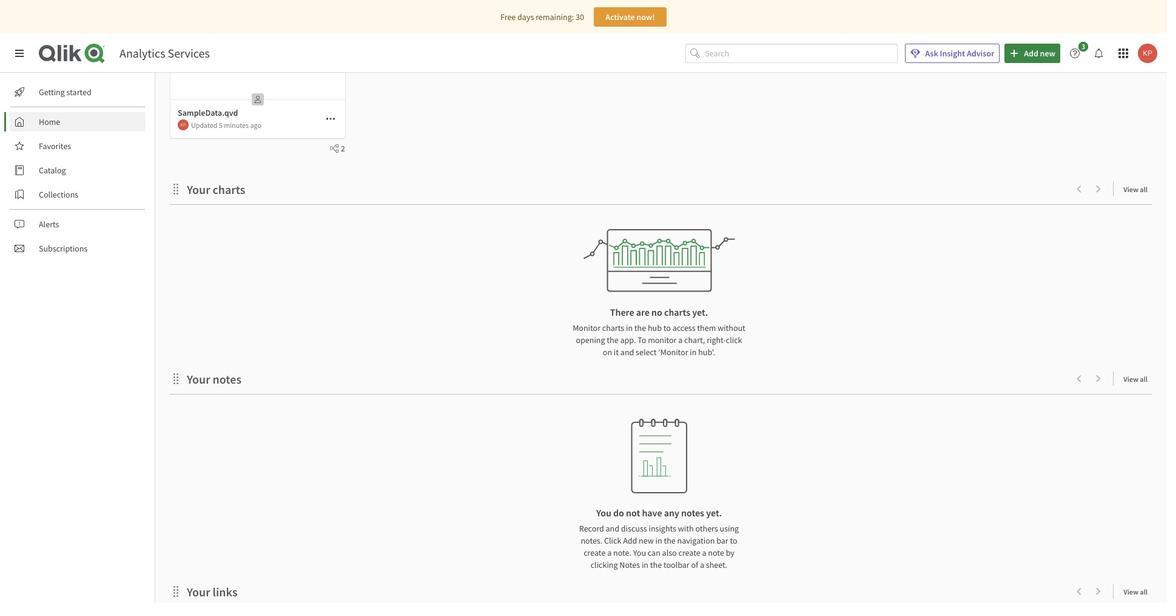 Task type: describe. For each thing, give the bounding box(es) containing it.
view all for links
[[1124, 588, 1148, 597]]

close sidebar menu image
[[15, 49, 24, 58]]

access
[[673, 323, 696, 334]]

toolbar
[[664, 560, 690, 571]]

catalog link
[[10, 161, 146, 180]]

0 horizontal spatial sampledata.qvd
[[178, 107, 238, 118]]

1 vertical spatial you
[[633, 548, 646, 559]]

collections
[[39, 189, 78, 200]]

click
[[726, 335, 742, 346]]

getting
[[39, 87, 65, 98]]

not
[[626, 507, 640, 519]]

view all link for your charts
[[1124, 181, 1153, 197]]

your links link
[[187, 585, 242, 600]]

to inside the there are no charts yet. monitor charts in the hub to access them without opening the app. to monitor a chart, right-click on it and select 'monitor in hub'.
[[663, 323, 671, 334]]

them
[[697, 323, 716, 334]]

view for your charts
[[1124, 185, 1139, 194]]

your for your charts
[[187, 182, 210, 197]]

add inside you do not have any notes yet. record and discuss insights with others using notes. click add new in the navigation bar to create a note. you can also create a note by clicking notes in the toolbar of a sheet.
[[623, 536, 637, 547]]

ask insight advisor
[[925, 48, 994, 59]]

insights
[[649, 524, 676, 534]]

there
[[610, 306, 634, 318]]

analytics services element
[[120, 45, 210, 61]]

getting started link
[[10, 83, 146, 102]]

new inside you do not have any notes yet. record and discuss insights with others using notes. click add new in the navigation bar to create a note. you can also create a note by clicking notes in the toolbar of a sheet.
[[639, 536, 654, 547]]

and inside the there are no charts yet. monitor charts in the hub to access them without opening the app. to monitor a chart, right-click on it and select 'monitor in hub'.
[[620, 347, 634, 358]]

alerts
[[39, 219, 59, 230]]

any
[[664, 507, 679, 519]]

record
[[579, 524, 604, 534]]

monitor
[[648, 335, 677, 346]]

select
[[636, 347, 657, 358]]

navigation
[[677, 536, 715, 547]]

activate now! link
[[594, 7, 667, 27]]

links
[[213, 585, 238, 600]]

services
[[168, 45, 210, 61]]

group 5 image
[[583, 229, 735, 293]]

1 horizontal spatial kendall parks image
[[1138, 44, 1157, 63]]

have
[[642, 507, 662, 519]]

note.
[[613, 548, 631, 559]]

started
[[66, 87, 91, 98]]

opening
[[576, 335, 605, 346]]

updated 5 minutes ago
[[191, 120, 261, 130]]

ask
[[925, 48, 938, 59]]

there are no charts yet. monitor charts in the hub to access them without opening the app. to monitor a chart, right-click on it and select 'monitor in hub'.
[[573, 306, 745, 358]]

note
[[708, 548, 724, 559]]

add inside dropdown button
[[1024, 48, 1038, 59]]

1 vertical spatial charts
[[664, 306, 690, 318]]

searchbar element
[[686, 43, 898, 63]]

app.
[[620, 335, 636, 346]]

3 button
[[1065, 42, 1092, 63]]

with
[[678, 524, 694, 534]]

navigation pane element
[[0, 78, 155, 263]]

a down click
[[607, 548, 612, 559]]

of
[[691, 560, 698, 571]]

move collection image for your charts
[[170, 183, 182, 195]]

your notes
[[187, 372, 241, 387]]

free days remaining: 30
[[501, 12, 584, 22]]

now!
[[637, 12, 655, 22]]

insight
[[940, 48, 965, 59]]

3
[[1082, 42, 1085, 51]]

5
[[219, 120, 223, 130]]

catalog
[[39, 165, 66, 176]]

alerts link
[[10, 215, 146, 234]]

a right of
[[700, 560, 704, 571]]

subscriptions
[[39, 243, 87, 254]]

notes
[[620, 560, 640, 571]]

the up it on the bottom of the page
[[607, 335, 619, 346]]

your charts link
[[187, 182, 250, 197]]

2 button
[[325, 143, 345, 154]]

yet. inside the there are no charts yet. monitor charts in the hub to access them without opening the app. to monitor a chart, right-click on it and select 'monitor in hub'.
[[692, 306, 708, 318]]

move collection image for your notes
[[170, 373, 182, 385]]

1 create from the left
[[584, 548, 606, 559]]

home
[[39, 116, 60, 127]]

your links
[[187, 585, 238, 600]]

a inside the there are no charts yet. monitor charts in the hub to access them without opening the app. to monitor a chart, right-click on it and select 'monitor in hub'.
[[678, 335, 683, 346]]

more actions image
[[326, 114, 335, 124]]

do
[[613, 507, 624, 519]]

the up to
[[634, 323, 646, 334]]

notes inside you do not have any notes yet. record and discuss insights with others using notes. click add new in the navigation bar to create a note. you can also create a note by clicking notes in the toolbar of a sheet.
[[681, 507, 704, 519]]

Search text field
[[705, 43, 898, 63]]

days
[[518, 12, 534, 22]]

hub'.
[[698, 347, 715, 358]]

open dataset
[[234, 64, 282, 75]]

analytics
[[120, 45, 165, 61]]

the down can
[[650, 560, 662, 571]]

remaining:
[[536, 12, 574, 22]]

all for notes
[[1140, 375, 1148, 384]]

chart,
[[684, 335, 705, 346]]

your for your notes
[[187, 372, 210, 387]]

2
[[341, 143, 345, 154]]

free
[[501, 12, 516, 22]]

view all link for your links
[[1124, 584, 1153, 599]]

kendall parks element
[[178, 120, 189, 130]]

notes.
[[581, 536, 603, 547]]

activate
[[605, 12, 635, 22]]

a left note
[[702, 548, 706, 559]]

1 horizontal spatial sampledata.qvd
[[245, 87, 295, 96]]

discuss
[[621, 524, 647, 534]]

are
[[636, 306, 650, 318]]

and inside you do not have any notes yet. record and discuss insights with others using notes. click add new in the navigation bar to create a note. you can also create a note by clicking notes in the toolbar of a sheet.
[[606, 524, 619, 534]]



Task type: vqa. For each thing, say whether or not it's contained in the screenshot.
THE GLOSSARY in Create glossary Define terms and link to resources
no



Task type: locate. For each thing, give the bounding box(es) containing it.
create down the notes.
[[584, 548, 606, 559]]

in down insights
[[656, 536, 662, 547]]

1 vertical spatial sampledata.qvd
[[178, 107, 238, 118]]

favorites
[[39, 141, 71, 152]]

2 all from the top
[[1140, 375, 1148, 384]]

0 vertical spatial add
[[1024, 48, 1038, 59]]

a
[[678, 335, 683, 346], [607, 548, 612, 559], [702, 548, 706, 559], [700, 560, 704, 571]]

subscriptions link
[[10, 239, 146, 258]]

to inside you do not have any notes yet. record and discuss insights with others using notes. click add new in the navigation bar to create a note. you can also create a note by clicking notes in the toolbar of a sheet.
[[730, 536, 737, 547]]

0 horizontal spatial new
[[639, 536, 654, 547]]

monitor
[[573, 323, 601, 334]]

yet. inside you do not have any notes yet. record and discuss insights with others using notes. click add new in the navigation bar to create a note. you can also create a note by clicking notes in the toolbar of a sheet.
[[706, 507, 722, 519]]

0 horizontal spatial notes
[[213, 372, 241, 387]]

a down access
[[678, 335, 683, 346]]

0 vertical spatial notes
[[213, 372, 241, 387]]

1 all from the top
[[1140, 185, 1148, 194]]

new inside dropdown button
[[1040, 48, 1056, 59]]

1 horizontal spatial new
[[1040, 48, 1056, 59]]

open
[[234, 64, 253, 75]]

your charts
[[187, 182, 245, 197]]

new
[[1040, 48, 1056, 59], [639, 536, 654, 547]]

1 vertical spatial yet.
[[706, 507, 722, 519]]

1 view from the top
[[1124, 185, 1139, 194]]

minutes
[[224, 120, 249, 130]]

open dataset button
[[224, 59, 292, 79]]

ago
[[250, 120, 261, 130]]

your notes link
[[187, 372, 246, 387]]

0 vertical spatial yet.
[[692, 306, 708, 318]]

move collection image left your charts
[[170, 183, 182, 195]]

0 vertical spatial you
[[596, 507, 611, 519]]

2 vertical spatial charts
[[602, 323, 624, 334]]

sampledata.qvd
[[245, 87, 295, 96], [178, 107, 238, 118]]

1 vertical spatial new
[[639, 536, 654, 547]]

right-
[[707, 335, 726, 346]]

1 vertical spatial all
[[1140, 375, 1148, 384]]

move collection image left your notes
[[170, 373, 182, 385]]

2 horizontal spatial charts
[[664, 306, 690, 318]]

1 view all link from the top
[[1124, 181, 1153, 197]]

updated
[[191, 120, 217, 130]]

view for your links
[[1124, 588, 1139, 597]]

you left can
[[633, 548, 646, 559]]

1 horizontal spatial create
[[679, 548, 700, 559]]

0 horizontal spatial add
[[623, 536, 637, 547]]

view for your notes
[[1124, 375, 1139, 384]]

home link
[[10, 112, 146, 132]]

1 vertical spatial move collection image
[[170, 373, 182, 385]]

0 vertical spatial view all link
[[1124, 181, 1153, 197]]

1 horizontal spatial and
[[620, 347, 634, 358]]

also
[[662, 548, 677, 559]]

new left the '3' dropdown button
[[1040, 48, 1056, 59]]

0 vertical spatial kendall parks image
[[1138, 44, 1157, 63]]

1 vertical spatial view
[[1124, 375, 1139, 384]]

0 horizontal spatial kendall parks image
[[178, 120, 189, 130]]

all for charts
[[1140, 185, 1148, 194]]

0 vertical spatial your
[[187, 182, 210, 197]]

2 vertical spatial view all link
[[1124, 584, 1153, 599]]

main content
[[150, 0, 1167, 604]]

0 horizontal spatial to
[[663, 323, 671, 334]]

on
[[603, 347, 612, 358]]

0 horizontal spatial you
[[596, 507, 611, 519]]

1 vertical spatial add
[[623, 536, 637, 547]]

hub
[[648, 323, 662, 334]]

0 horizontal spatial and
[[606, 524, 619, 534]]

others
[[695, 524, 718, 534]]

1 horizontal spatial charts
[[602, 323, 624, 334]]

1 vertical spatial kendall parks image
[[178, 120, 189, 130]]

2 create from the left
[[679, 548, 700, 559]]

create up of
[[679, 548, 700, 559]]

no
[[652, 306, 662, 318]]

0 vertical spatial and
[[620, 347, 634, 358]]

your for your links
[[187, 585, 210, 600]]

using
[[720, 524, 739, 534]]

and
[[620, 347, 634, 358], [606, 524, 619, 534]]

1 vertical spatial to
[[730, 536, 737, 547]]

by
[[726, 548, 735, 559]]

view all for notes
[[1124, 375, 1148, 384]]

0 horizontal spatial create
[[584, 548, 606, 559]]

1 horizontal spatial you
[[633, 548, 646, 559]]

0 vertical spatial charts
[[213, 182, 245, 197]]

favorites link
[[10, 136, 146, 156]]

analytics services
[[120, 45, 210, 61]]

3 all from the top
[[1140, 588, 1148, 597]]

sheet.
[[706, 560, 728, 571]]

0 horizontal spatial charts
[[213, 182, 245, 197]]

view
[[1124, 185, 1139, 194], [1124, 375, 1139, 384], [1124, 588, 1139, 597]]

2 view all link from the top
[[1124, 371, 1153, 386]]

click
[[604, 536, 621, 547]]

in down can
[[642, 560, 648, 571]]

new up can
[[639, 536, 654, 547]]

3 view all link from the top
[[1124, 584, 1153, 599]]

view all link
[[1124, 181, 1153, 197], [1124, 371, 1153, 386], [1124, 584, 1153, 599]]

2 vertical spatial view
[[1124, 588, 1139, 597]]

you do not have any notes yet. record and discuss insights with others using notes. click add new in the navigation bar to create a note. you can also create a note by clicking notes in the toolbar of a sheet.
[[579, 507, 739, 571]]

bar
[[717, 536, 728, 547]]

view all
[[1124, 185, 1148, 194], [1124, 375, 1148, 384], [1124, 588, 1148, 597]]

kendall parks image
[[1138, 44, 1157, 63], [178, 120, 189, 130]]

your
[[187, 182, 210, 197], [187, 372, 210, 387], [187, 585, 210, 600]]

0 vertical spatial sampledata.qvd
[[245, 87, 295, 96]]

2 vertical spatial your
[[187, 585, 210, 600]]

to right bar
[[730, 536, 737, 547]]

add new
[[1024, 48, 1056, 59]]

advisor
[[967, 48, 994, 59]]

activate now!
[[605, 12, 655, 22]]

sampledata.qvd down dataset
[[245, 87, 295, 96]]

30
[[576, 12, 584, 22]]

charts
[[213, 182, 245, 197], [664, 306, 690, 318], [602, 323, 624, 334]]

0 vertical spatial all
[[1140, 185, 1148, 194]]

without
[[718, 323, 745, 334]]

add new button
[[1005, 44, 1060, 63]]

the up also at the right
[[664, 536, 676, 547]]

view all for charts
[[1124, 185, 1148, 194]]

add
[[1024, 48, 1038, 59], [623, 536, 637, 547]]

move collection image
[[170, 183, 182, 195], [170, 373, 182, 385]]

0 vertical spatial new
[[1040, 48, 1056, 59]]

move collection image
[[170, 586, 182, 598]]

dataset
[[255, 64, 282, 75]]

and up click
[[606, 524, 619, 534]]

1 horizontal spatial add
[[1024, 48, 1038, 59]]

1 vertical spatial your
[[187, 372, 210, 387]]

to
[[638, 335, 646, 346]]

notes
[[213, 372, 241, 387], [681, 507, 704, 519]]

collections link
[[10, 185, 146, 204]]

the
[[634, 323, 646, 334], [607, 335, 619, 346], [664, 536, 676, 547], [650, 560, 662, 571]]

sampledata.qvd up updated
[[178, 107, 238, 118]]

and right it on the bottom of the page
[[620, 347, 634, 358]]

add left the '3' dropdown button
[[1024, 48, 1038, 59]]

0 vertical spatial move collection image
[[170, 183, 182, 195]]

2 vertical spatial all
[[1140, 588, 1148, 597]]

3 view from the top
[[1124, 588, 1139, 597]]

2 view all from the top
[[1124, 375, 1148, 384]]

yet. up them
[[692, 306, 708, 318]]

1 view all from the top
[[1124, 185, 1148, 194]]

group image
[[598, 419, 720, 494]]

personal element
[[248, 90, 268, 109]]

in down chart,
[[690, 347, 697, 358]]

clicking
[[591, 560, 618, 571]]

it
[[614, 347, 619, 358]]

main content containing your charts
[[150, 0, 1167, 604]]

0 vertical spatial to
[[663, 323, 671, 334]]

'monitor
[[658, 347, 688, 358]]

create
[[584, 548, 606, 559], [679, 548, 700, 559]]

getting started
[[39, 87, 91, 98]]

you left do
[[596, 507, 611, 519]]

0 vertical spatial view all
[[1124, 185, 1148, 194]]

1 vertical spatial and
[[606, 524, 619, 534]]

you
[[596, 507, 611, 519], [633, 548, 646, 559]]

view all link for your notes
[[1124, 371, 1153, 386]]

1 vertical spatial view all link
[[1124, 371, 1153, 386]]

1 horizontal spatial to
[[730, 536, 737, 547]]

all for links
[[1140, 588, 1148, 597]]

to right hub
[[663, 323, 671, 334]]

all
[[1140, 185, 1148, 194], [1140, 375, 1148, 384], [1140, 588, 1148, 597]]

in
[[626, 323, 633, 334], [690, 347, 697, 358], [656, 536, 662, 547], [642, 560, 648, 571]]

in up app.
[[626, 323, 633, 334]]

2 view from the top
[[1124, 375, 1139, 384]]

3 view all from the top
[[1124, 588, 1148, 597]]

can
[[648, 548, 661, 559]]

yet. up others in the right bottom of the page
[[706, 507, 722, 519]]

1 vertical spatial view all
[[1124, 375, 1148, 384]]

yet.
[[692, 306, 708, 318], [706, 507, 722, 519]]

add down discuss
[[623, 536, 637, 547]]

ask insight advisor button
[[905, 44, 1000, 63]]

2 vertical spatial view all
[[1124, 588, 1148, 597]]

0 vertical spatial view
[[1124, 185, 1139, 194]]

1 horizontal spatial notes
[[681, 507, 704, 519]]

1 vertical spatial notes
[[681, 507, 704, 519]]



